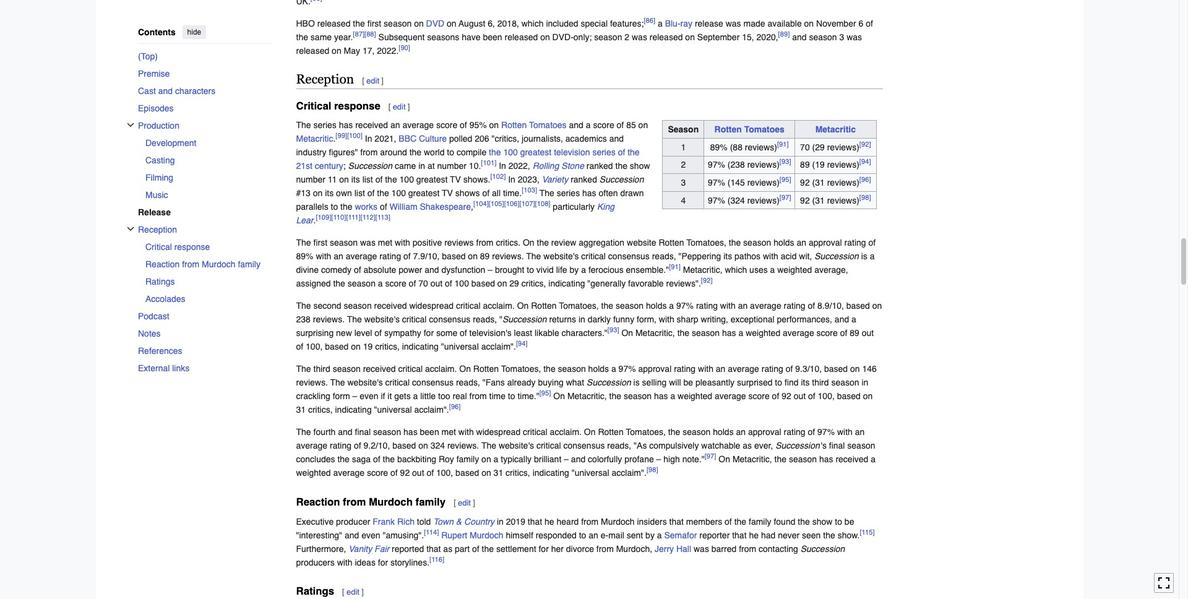 Task type: locate. For each thing, give the bounding box(es) containing it.
on inside release was made available on november 6 of the same year.
[[805, 19, 814, 29]]

[ edit ] for reception
[[362, 76, 384, 85]]

the up [87] link at top
[[353, 19, 365, 29]]

series inside the series has often drawn parallels to the
[[557, 188, 580, 198]]

already
[[508, 378, 536, 388]]

number right the at at top
[[437, 161, 467, 171]]

and right cast
[[158, 86, 172, 96]]

based inside on metacritic, the season has a weighted average score of 89 out of 100, based on 19 critics, indicating "universal acclaim".
[[325, 342, 349, 352]]

approval inside the third season received critical acclaim. on rotten tomatoes, the season holds a 97% approval rating with an average rating of 9.3/10, based on 146 reviews. the website's critical consensus reads, "fans already buying what
[[639, 364, 672, 374]]

2 x small image from the top
[[127, 225, 134, 233]]

edit for reception
[[367, 76, 380, 85]]

production
[[138, 120, 179, 130]]

the up works
[[377, 188, 389, 198]]

succession inside [102] in 2023, variety ranked succession #13 on its own list of the 100 greatest tv shows of all time. [103]
[[600, 175, 644, 185]]

[91]
[[778, 140, 789, 149], [669, 263, 681, 272]]

[ for critical response
[[389, 102, 391, 111]]

[102]
[[491, 173, 506, 181]]

1 (31 from the top
[[813, 178, 825, 188]]

compile
[[457, 148, 487, 158]]

received inside the second season received widespread critical acclaim. on rotten tomatoes, the season holds a 97% rating with an average rating of 8.9/10, based on 238 reviews. the website's critical consensus reads, "
[[374, 301, 407, 311]]

0 horizontal spatial met
[[378, 238, 393, 248]]

metacritic link up 70 (29 reviews) [92]
[[816, 125, 856, 134]]

1 vertical spatial is
[[634, 378, 640, 388]]

released up "year."
[[317, 19, 351, 29]]

performances,
[[777, 315, 833, 325]]

100, inside on metacritic, the season has received a weighted average score of 92 out of 100, based on 31 critics, indicating "universal acclaim".
[[437, 468, 453, 478]]

1 horizontal spatial as
[[743, 441, 752, 451]]

returns in darkly funny form, with sharp writing, exceptional performances, and a surprising new level of sympathy for some of television's least likable characters."
[[296, 315, 857, 338]]

met inside the fourth and final season has been met with widespread critical acclaim. on rotten tomatoes, the season holds an approval rating of 97% with an average rating of 9.2/10, based on 324 reviews. the website's critical consensus reads, "as compulsively watchable as ever,
[[442, 427, 456, 437]]

1 vertical spatial [95] link
[[540, 389, 551, 398]]

0 vertical spatial reaction
[[145, 259, 179, 269]]

reviews) inside 97% (238 reviews) [93]
[[748, 160, 780, 170]]

0 vertical spatial [91]
[[778, 140, 789, 149]]

dvd link
[[426, 19, 445, 29]]

[92] up 89 (19 reviews) [94]
[[860, 140, 871, 149]]

[ edit ] for critical response
[[389, 102, 410, 111]]

critics, inside on metacritic, the season has received a weighted average score of 92 out of 100, based on 31 critics, indicating "universal acclaim".
[[506, 468, 530, 478]]

2 vertical spatial acclaim".
[[612, 468, 647, 478]]

0 vertical spatial [91] link
[[778, 140, 789, 149]]

has down "writing,"
[[723, 328, 737, 338]]

that up [116] link
[[427, 544, 441, 554]]

(31 for 97% (324 reviews)
[[813, 195, 825, 205]]

approval up wit,
[[809, 238, 842, 248]]

out down backbiting
[[412, 468, 424, 478]]

0 vertical spatial greatest
[[521, 148, 552, 158]]

critics, down typically
[[506, 468, 530, 478]]

the first season was met with positive reviews from critics. on the review aggregation website rotten tomatoes, the season holds an approval rating of 89% with an average rating of 7.9/10, based on 89 reviews. the website's critical consensus reads, "peppering its pathos with acid wit,
[[296, 238, 876, 262]]

– left brought
[[488, 265, 493, 275]]

2 vertical spatial series
[[557, 188, 580, 198]]

0 vertical spatial which
[[522, 19, 544, 29]]

murdoch up the mail
[[601, 517, 635, 527]]

[104]
[[474, 200, 489, 209]]

29
[[510, 279, 519, 289]]

] down ideas
[[362, 588, 364, 597]]

89 (19 reviews) [94]
[[801, 158, 871, 170]]

widespread inside the second season received widespread critical acclaim. on rotten tomatoes, the season holds a 97% rating with an average rating of 8.9/10, based on 238 reviews. the website's critical consensus reads, "
[[410, 301, 454, 311]]

1 horizontal spatial number
[[437, 161, 467, 171]]

2 vertical spatial greatest
[[409, 188, 440, 198]]

own
[[336, 188, 352, 198]]

reviews) for 92 (31 reviews) [98]
[[828, 195, 860, 205]]

received for critical
[[363, 364, 396, 374]]

[ edit ] for ratings
[[342, 588, 364, 597]]

to up divorce
[[579, 530, 587, 540]]

too
[[438, 392, 450, 401]]

received for an
[[356, 120, 388, 130]]

rotten inside the first season was met with positive reviews from critics. on the review aggregation website rotten tomatoes, the season holds an approval rating of 89% with an average rating of 7.9/10, based on 89 reviews. the website's critical consensus reads, "peppering its pathos with acid wit,
[[659, 238, 685, 248]]

king lear
[[296, 202, 615, 226]]

series inside the series has received an average score of 95% on rotten tomatoes and a score of 85 on metacritic . [99] [100] in 2021, bbc culture
[[314, 120, 337, 130]]

rotten up (88
[[715, 125, 742, 134]]

reviews) for 97% (238 reviews) [93]
[[748, 160, 780, 170]]

2 horizontal spatial "universal
[[572, 468, 610, 478]]

on inside [102] in 2023, variety ranked succession #13 on its own list of the 100 greatest tv shows of all time. [103]
[[313, 188, 323, 198]]

1 horizontal spatial ratings
[[296, 585, 334, 598]]

on down "year."
[[332, 46, 342, 56]]

1 vertical spatial (31
[[813, 195, 825, 205]]

final right s at bottom right
[[830, 441, 845, 451]]

2 vertical spatial 89
[[850, 328, 860, 338]]

0 horizontal spatial reception
[[138, 224, 177, 234]]

dvd
[[426, 19, 445, 29]]

92 down find on the right bottom
[[782, 392, 792, 401]]

0 horizontal spatial 31
[[296, 405, 306, 415]]

metacritic, down "peppering at the right
[[683, 265, 723, 275]]

widespread up 'some'
[[410, 301, 454, 311]]

least
[[514, 328, 533, 338]]

0 vertical spatial for
[[424, 328, 434, 338]]

0 horizontal spatial [98] link
[[647, 466, 659, 475]]

in down 146
[[862, 378, 869, 388]]

1 vertical spatial [93] link
[[608, 326, 619, 335]]

100, for returns in darkly funny form, with sharp writing, exceptional performances, and a surprising new level of sympathy for some of television's least likable characters."
[[306, 342, 323, 352]]

] up country
[[473, 498, 475, 508]]

blu-
[[665, 19, 681, 29]]

on inside the first season was met with positive reviews from critics. on the review aggregation website rotten tomatoes, the season holds an approval rating of 89% with an average rating of 7.9/10, based on 89 reviews. the website's critical consensus reads, "peppering its pathos with acid wit,
[[523, 238, 535, 248]]

tomatoes
[[529, 120, 567, 130], [745, 125, 785, 134]]

"universal inside on metacritic, the season has a weighted average score of 89 out of 100, based on 19 critics, indicating "universal acclaim".
[[441, 342, 479, 352]]

rolling stone link
[[533, 161, 584, 171]]

edit link for reception
[[367, 76, 380, 85]]

100 down "critics,
[[504, 148, 518, 158]]

score inside metacritic, which uses a weighted average, assigned the season a score of 70 out of 100 based on 29 critics, indicating "generally favorable reviews".
[[385, 279, 407, 289]]

[93]
[[780, 158, 792, 166], [608, 326, 619, 335]]

reviews
[[445, 238, 474, 248]]

to inside is a divine comedy of absolute power and dysfunction – brought to vivid life by a ferocious ensemble."
[[527, 265, 534, 275]]

0 horizontal spatial he
[[545, 517, 555, 527]]

season up 9.2/10,
[[373, 427, 401, 437]]

metacritic
[[816, 125, 856, 134], [296, 134, 333, 144]]

made
[[744, 19, 766, 29]]

stone
[[562, 161, 584, 171]]

1 horizontal spatial [96] link
[[860, 175, 871, 184]]

out up 146
[[862, 328, 874, 338]]

the inside the series has received an average score of 95% on rotten tomatoes and a score of 85 on metacritic . [99] [100] in 2021, bbc culture
[[296, 120, 311, 130]]

even inside is selling will be pleasantly surprised to find its third season in crackling form – even if it gets a little too real from time to time."
[[360, 392, 379, 401]]

0 horizontal spatial 70
[[419, 279, 428, 289]]

on down 29
[[517, 301, 529, 311]]

.
[[333, 134, 336, 144], [314, 216, 316, 226]]

fullscreen image
[[1158, 577, 1171, 590]]

average inside the third season received critical acclaim. on rotten tomatoes, the season holds a 97% approval rating with an average rating of 9.3/10, based on 146 reviews. the website's critical consensus reads, "fans already buying what
[[728, 364, 760, 374]]

reviews) inside 97% (324 reviews) [97]
[[748, 195, 780, 205]]

the
[[353, 19, 365, 29], [296, 32, 308, 42], [410, 148, 422, 158], [489, 148, 501, 158], [628, 148, 640, 158], [616, 161, 628, 171], [385, 175, 397, 185], [377, 188, 389, 198], [341, 202, 353, 212], [537, 238, 549, 248], [729, 238, 741, 248], [333, 279, 345, 289], [602, 301, 614, 311], [678, 328, 690, 338], [544, 364, 556, 374], [610, 392, 622, 401], [669, 427, 681, 437], [338, 455, 350, 465], [383, 455, 395, 465], [775, 455, 787, 465], [735, 517, 747, 527], [798, 517, 810, 527], [824, 530, 836, 540], [482, 544, 494, 554]]

19
[[363, 342, 373, 352]]

tomatoes, up already
[[501, 364, 541, 374]]

approval
[[809, 238, 842, 248], [639, 364, 672, 374], [749, 427, 782, 437]]

holds up watchable
[[713, 427, 734, 437]]

(31 for 97% (145 reviews)
[[813, 178, 825, 188]]

was inside [87] [88] subsequent seasons have been released on dvd-only; season 2 was released on september 15, 2020, [89]
[[632, 32, 648, 42]]

in left the at at top
[[419, 161, 425, 171]]

may
[[344, 46, 360, 56]]

1 vertical spatial tv
[[442, 188, 453, 198]]

and right fourth
[[338, 427, 353, 437]]

0 vertical spatial he
[[545, 517, 555, 527]]

0 horizontal spatial acclaim".
[[415, 405, 449, 415]]

country
[[464, 517, 495, 527]]

edit link down ideas
[[347, 588, 360, 597]]

number inside ranked the show number 11 on its list of the 100 greatest tv shows.
[[296, 175, 326, 185]]

bbc culture link
[[399, 134, 447, 144]]

2 (31 from the top
[[813, 195, 825, 205]]

indicating inside metacritic, which uses a weighted average, assigned the season a score of 70 out of 100 based on 29 critics, indicating "generally favorable reviews".
[[549, 279, 585, 289]]

0 horizontal spatial ratings
[[145, 276, 175, 286]]

season inside the on metacritic, the season has a weighted average score of 92 out of 100, based on 31 critics, indicating "universal acclaim".
[[624, 392, 652, 401]]

0 horizontal spatial 89%
[[296, 252, 314, 262]]

an inside the [114] rupert murdoch himself responded to an e-mail sent by a semafor reporter that he had never seen the show. [115]
[[589, 530, 599, 540]]

metacritic, inside on metacritic, the season has a weighted average score of 89 out of 100, based on 19 critics, indicating "universal acclaim".
[[636, 328, 675, 338]]

[102] link
[[491, 173, 506, 181]]

"universal inside the on metacritic, the season has a weighted average score of 92 out of 100, based on 31 critics, indicating "universal acclaim".
[[374, 405, 412, 415]]

] for reception
[[382, 76, 384, 85]]

1 horizontal spatial 89%
[[711, 142, 728, 152]]

has inside the series has often drawn parallels to the
[[583, 188, 597, 198]]

– inside is a divine comedy of absolute power and dysfunction – brought to vivid life by a ferocious ensemble."
[[488, 265, 493, 275]]

92 inside 92 (31 reviews) [96]
[[801, 178, 810, 188]]

in inside ; succession came in at number 10. [101] in 2022, rolling stone
[[419, 161, 425, 171]]

podcast
[[138, 311, 169, 321]]

critical inside the first season was met with positive reviews from critics. on the review aggregation website rotten tomatoes, the season holds an approval rating of 89% with an average rating of 7.9/10, based on 89 reviews. the website's critical consensus reads, "peppering its pathos with acid wit,
[[582, 252, 606, 262]]

critics, inside on metacritic, the season has a weighted average score of 89 out of 100, based on 19 critics, indicating "universal acclaim".
[[375, 342, 400, 352]]

1 vertical spatial [97] link
[[705, 452, 717, 461]]

the inside the series has often drawn parallels to the
[[341, 202, 353, 212]]

0 horizontal spatial by
[[570, 265, 579, 275]]

acclaim. inside the third season received critical acclaim. on rotten tomatoes, the season holds a 97% approval rating with an average rating of 9.3/10, based on 146 reviews. the website's critical consensus reads, "fans already buying what
[[425, 364, 457, 374]]

in up time. on the top of page
[[508, 175, 516, 185]]

] down 2022.
[[382, 76, 384, 85]]

succession '
[[776, 441, 823, 451]]

(top)
[[138, 51, 158, 61]]

reviews) down 92 (31 reviews) [96]
[[828, 195, 860, 205]]

1 vertical spatial reaction from murdoch family
[[296, 496, 446, 508]]

2 down 1
[[681, 160, 686, 170]]

[95] link down 97% (238 reviews) [93]
[[780, 175, 792, 184]]

70
[[801, 142, 810, 152], [419, 279, 428, 289]]

31
[[296, 405, 306, 415], [494, 468, 504, 478]]

97% up s at bottom right
[[818, 427, 835, 437]]

and down 8.9/10,
[[835, 315, 850, 325]]

on
[[414, 19, 424, 29], [447, 19, 457, 29], [805, 19, 814, 29], [541, 32, 550, 42], [686, 32, 695, 42], [332, 46, 342, 56], [489, 120, 499, 130], [639, 120, 648, 130], [339, 175, 349, 185], [313, 188, 323, 198], [468, 252, 478, 262], [498, 279, 507, 289], [873, 301, 883, 311], [351, 342, 361, 352], [851, 364, 860, 374], [864, 392, 873, 401], [419, 441, 428, 451], [482, 455, 491, 465], [482, 468, 491, 478]]

metacritic, inside the on metacritic, the season has a weighted average score of 92 out of 100, based on 31 critics, indicating "universal acclaim".
[[568, 392, 607, 401]]

on left 29
[[498, 279, 507, 289]]

0 vertical spatial ranked
[[587, 161, 613, 171]]

1 vertical spatial "universal
[[374, 405, 412, 415]]

rotten up 'colorfully'
[[598, 427, 624, 437]]

on up dysfunction on the left of page
[[468, 252, 478, 262]]

31 down typically
[[494, 468, 504, 478]]

first
[[368, 19, 382, 29], [314, 238, 328, 248]]

succession left '
[[776, 441, 820, 451]]

0 vertical spatial [94] link
[[860, 158, 871, 166]]

1 horizontal spatial 89
[[801, 160, 810, 170]]

[116] link
[[430, 555, 445, 564]]

acclaim". for little
[[415, 405, 449, 415]]

e-
[[601, 530, 609, 540]]

89% inside 89% (88 reviews) [91]
[[711, 142, 728, 152]]

reviews) for 92 (31 reviews) [96]
[[828, 178, 860, 188]]

in
[[365, 134, 372, 144], [499, 161, 506, 171], [508, 175, 516, 185]]

and down the producer
[[345, 530, 359, 540]]

on right available
[[805, 19, 814, 29]]

aggregation
[[579, 238, 625, 248]]

indicating down sympathy
[[402, 342, 439, 352]]

92
[[801, 178, 810, 188], [801, 195, 810, 205], [782, 392, 792, 401], [400, 468, 410, 478]]

1 vertical spatial 31
[[494, 468, 504, 478]]

accolades link
[[145, 290, 272, 307]]

on up country
[[482, 468, 491, 478]]

2022.
[[377, 46, 399, 56]]

1 horizontal spatial [97]
[[780, 193, 792, 202]]

development
[[145, 138, 196, 148]]

from down e-
[[597, 544, 614, 554]]

[100]
[[347, 132, 363, 140]]

1 horizontal spatial acclaim.
[[483, 301, 515, 311]]

acclaim. up too
[[425, 364, 457, 374]]

[93] link
[[780, 158, 792, 166], [608, 326, 619, 335]]

of
[[866, 19, 874, 29], [460, 120, 467, 130], [617, 120, 624, 130], [618, 148, 626, 158], [376, 175, 383, 185], [368, 188, 375, 198], [483, 188, 490, 198], [380, 202, 387, 212], [869, 238, 876, 248], [404, 252, 411, 262], [354, 265, 361, 275], [409, 279, 416, 289], [445, 279, 452, 289], [808, 301, 816, 311], [375, 328, 382, 338], [460, 328, 467, 338], [841, 328, 848, 338], [296, 342, 304, 352], [786, 364, 793, 374], [772, 392, 780, 401], [809, 392, 816, 401], [808, 427, 816, 437], [354, 441, 361, 451], [373, 455, 381, 465], [391, 468, 398, 478], [427, 468, 434, 478], [725, 517, 732, 527], [472, 544, 480, 554]]

[97] link
[[780, 193, 792, 202], [705, 452, 717, 461]]

1 vertical spatial acclaim".
[[415, 405, 449, 415]]

average inside the first season was met with positive reviews from critics. on the review aggregation website rotten tomatoes, the season holds an approval rating of 89% with an average rating of 7.9/10, based on 89 reviews. the website's critical consensus reads, "peppering its pathos with acid wit,
[[346, 252, 377, 262]]

8.9/10,
[[818, 301, 844, 311]]

website's inside the second season received widespread critical acclaim. on rotten tomatoes, the season holds a 97% rating with an average rating of 8.9/10, based on 238 reviews. the website's critical consensus reads, "
[[365, 315, 400, 325]]

first inside hbo released the first season on dvd on august 6, 2018, which included special features; [86] a blu-ray
[[368, 19, 382, 29]]

0 vertical spatial been
[[483, 32, 503, 42]]

[91] up the reviews". on the top right of the page
[[669, 263, 681, 272]]

by down insiders at bottom
[[646, 530, 655, 540]]

funny
[[614, 315, 635, 325]]

"universal for some
[[441, 342, 479, 352]]

reviews) inside 92 (31 reviews) [96]
[[828, 178, 860, 188]]

weighted inside metacritic, which uses a weighted average, assigned the season a score of 70 out of 100 based on 29 critics, indicating "generally favorable reviews".
[[778, 265, 813, 275]]

1 vertical spatial 89
[[480, 252, 490, 262]]

0 horizontal spatial [98]
[[647, 466, 659, 475]]

metacritic, for of
[[733, 455, 773, 465]]

[93] inside 97% (238 reviews) [93]
[[780, 158, 792, 166]]

1 vertical spatial [93]
[[608, 326, 619, 335]]

average up exceptional
[[750, 301, 782, 311]]

0 vertical spatial [93] link
[[780, 158, 792, 166]]

edit link for ratings
[[347, 588, 360, 597]]

development link
[[145, 134, 272, 151]]

in inside in 2019 that he heard from murdoch insiders that members of the family found the show to be "interesting" and even "amusing".
[[497, 517, 504, 527]]

[94] link down 70 (29 reviews) [92]
[[860, 158, 871, 166]]

references
[[138, 346, 182, 356]]

critics, inside the on metacritic, the season has a weighted average score of 92 out of 100, based on 31 critics, indicating "universal acclaim".
[[308, 405, 333, 415]]

70 left (29
[[801, 142, 810, 152]]

was down [112]
[[360, 238, 376, 248]]

70 inside metacritic, which uses a weighted average, assigned the season a score of 70 out of 100 based on 29 critics, indicating "generally favorable reviews".
[[419, 279, 428, 289]]

[ for reception
[[362, 76, 365, 85]]

2 horizontal spatial acclaim".
[[612, 468, 647, 478]]

1 horizontal spatial [93]
[[780, 158, 792, 166]]

its left pathos
[[724, 252, 733, 262]]

edit link
[[367, 76, 380, 85], [393, 102, 406, 111], [458, 498, 471, 508], [347, 588, 360, 597]]

&
[[456, 517, 462, 527]]

characters
[[175, 86, 215, 96]]

1 vertical spatial show
[[813, 517, 833, 527]]

[91] link up the reviews". on the top right of the page
[[669, 263, 681, 272]]

[91] link left (29
[[778, 140, 789, 149]]

0 vertical spatial final
[[355, 427, 371, 437]]

1 horizontal spatial been
[[483, 32, 503, 42]]

season inside on metacritic, the season has received a weighted average score of 92 out of 100, based on 31 critics, indicating "universal acclaim".
[[789, 455, 817, 465]]

[ for ratings
[[342, 588, 345, 597]]

critics, inside metacritic, which uses a weighted average, assigned the season a score of 70 out of 100 based on 29 critics, indicating "generally favorable reviews".
[[522, 279, 546, 289]]

1 vertical spatial number
[[296, 175, 326, 185]]

of inside ranked the show number 11 on its list of the 100 greatest tv shows.
[[376, 175, 383, 185]]

filming
[[145, 172, 173, 182]]

first down [109]
[[314, 238, 328, 248]]

95%
[[470, 120, 487, 130]]

average,
[[815, 265, 849, 275]]

the up industry
[[296, 120, 311, 130]]

reviews. inside the fourth and final season has been met with widespread critical acclaim. on rotten tomatoes, the season holds an approval rating of 97% with an average rating of 9.2/10, based on 324 reviews. the website's critical consensus reads, "as compulsively watchable as ever,
[[448, 441, 479, 451]]

reaction from murdoch family down critical response link
[[145, 259, 260, 269]]

number inside ; succession came in at number 10. [101] in 2022, rolling stone
[[437, 161, 467, 171]]

he up responded
[[545, 517, 555, 527]]

92 inside on metacritic, the season has received a weighted average score of 92 out of 100, based on 31 critics, indicating "universal acclaim".
[[400, 468, 410, 478]]

2 down the features;
[[625, 32, 630, 42]]

score down the saga
[[367, 468, 388, 478]]

number down 21st
[[296, 175, 326, 185]]

response down reception link
[[174, 242, 210, 252]]

final up 9.2/10,
[[355, 427, 371, 437]]

members
[[687, 517, 723, 527]]

furthermore,
[[296, 544, 346, 554]]

and right [89] link
[[793, 32, 807, 42]]

a inside the second season received widespread critical acclaim. on rotten tomatoes, the season holds a 97% rating with an average rating of 8.9/10, based on 238 reviews. the website's critical consensus reads, "
[[670, 301, 674, 311]]

1 x small image from the top
[[127, 121, 134, 128]]

2 horizontal spatial series
[[593, 148, 616, 158]]

reviews) inside 92 (31 reviews) [98]
[[828, 195, 860, 205]]

92 inside the on metacritic, the season has a weighted average score of 92 out of 100, based on 31 critics, indicating "universal acclaim".
[[782, 392, 792, 401]]

1 vertical spatial [92]
[[701, 277, 713, 285]]

rotten tomatoes link
[[502, 120, 567, 130], [715, 125, 785, 134]]

be up show.
[[845, 517, 855, 527]]

of inside the 100 greatest television series of the 21st century
[[618, 148, 626, 158]]

0 vertical spatial met
[[378, 238, 393, 248]]

received for widespread
[[374, 301, 407, 311]]

average up surprised
[[728, 364, 760, 374]]

to inside the [114] rupert murdoch himself responded to an e-mail sent by a semafor reporter that he had never seen the show. [115]
[[579, 530, 587, 540]]

the right seen
[[824, 530, 836, 540]]

[96] inside 92 (31 reviews) [96]
[[860, 175, 871, 184]]

season right s at bottom right
[[848, 441, 876, 451]]

0 horizontal spatial series
[[314, 120, 337, 130]]

watchable
[[702, 441, 741, 451]]

0 vertical spatial even
[[360, 392, 379, 401]]

1 vertical spatial critical
[[145, 242, 172, 252]]

third inside the third season received critical acclaim. on rotten tomatoes, the season holds a 97% approval rating with an average rating of 9.3/10, based on 146 reviews. the website's critical consensus reads, "fans already buying what
[[314, 364, 330, 374]]

website's
[[544, 252, 579, 262], [365, 315, 400, 325], [348, 378, 383, 388], [499, 441, 534, 451]]

1 horizontal spatial he
[[749, 530, 759, 540]]

"universal inside on metacritic, the season has received a weighted average score of 92 out of 100, based on 31 critics, indicating "universal acclaim".
[[572, 468, 610, 478]]

rotten up "critics,
[[502, 120, 527, 130]]

1 vertical spatial which
[[725, 265, 747, 275]]

1 horizontal spatial third
[[813, 378, 829, 388]]

3 inside and season 3 was released on may 17, 2022.
[[840, 32, 845, 42]]

0 vertical spatial [96] link
[[860, 175, 871, 184]]

casting
[[145, 155, 175, 165]]

is inside is a divine comedy of absolute power and dysfunction – brought to vivid life by a ferocious ensemble."
[[862, 252, 868, 262]]

is for a
[[862, 252, 868, 262]]

1 horizontal spatial critical
[[296, 99, 332, 112]]

for left 'some'
[[424, 328, 434, 338]]

the inside furthermore, vanity fair reported that as part of the settlement for her divorce from murdoch, jerry hall was barred from contacting succession producers with ideas for storylines. [116]
[[482, 544, 494, 554]]

tomatoes up journalists,
[[529, 120, 567, 130]]

1 vertical spatial critical response
[[145, 242, 210, 252]]

rating up average,
[[845, 238, 867, 248]]

be inside is selling will be pleasantly surprised to find its third season in crackling form – even if it gets a little too real from time to time."
[[684, 378, 694, 388]]

told
[[417, 517, 431, 527]]

1 vertical spatial ratings
[[296, 585, 334, 598]]

which inside metacritic, which uses a weighted average, assigned the season a score of 70 out of 100 based on 29 critics, indicating "generally favorable reviews".
[[725, 265, 747, 275]]

] for critical response
[[408, 102, 410, 111]]

holds inside the second season received widespread critical acclaim. on rotten tomatoes, the season holds a 97% rating with an average rating of 8.9/10, based on 238 reviews. the website's critical consensus reads, "
[[646, 301, 667, 311]]

324
[[431, 441, 445, 451]]

widespread
[[410, 301, 454, 311], [476, 427, 521, 437]]

[100] link
[[347, 132, 363, 140]]

uses
[[750, 265, 768, 275]]

0 vertical spatial [95] link
[[780, 175, 792, 184]]

rich
[[397, 517, 415, 527]]

0 vertical spatial is
[[862, 252, 868, 262]]

reads, inside the fourth and final season has been met with widespread critical acclaim. on rotten tomatoes, the season holds an approval rating of 97% with an average rating of 9.2/10, based on 324 reviews. the website's critical consensus reads, "as compulsively watchable as ever,
[[608, 441, 632, 451]]

100 inside [102] in 2023, variety ranked succession #13 on its own list of the 100 greatest tv shows of all time. [103]
[[392, 188, 406, 198]]

(29
[[813, 142, 825, 152]]

1 vertical spatial x small image
[[127, 225, 134, 233]]

0 vertical spatial (31
[[813, 178, 825, 188]]

acclaim". for television's
[[481, 342, 516, 352]]

0 vertical spatial series
[[314, 120, 337, 130]]

around
[[380, 148, 407, 158]]

2 vertical spatial in
[[508, 175, 516, 185]]

edit link for reaction from murdoch family
[[458, 498, 471, 508]]

0 horizontal spatial [91]
[[669, 263, 681, 272]]

1 horizontal spatial approval
[[749, 427, 782, 437]]

"critics,
[[492, 134, 520, 144]]

[86]
[[644, 16, 656, 25]]

1 vertical spatial first
[[314, 238, 328, 248]]

fair
[[375, 544, 390, 554]]

as inside the fourth and final season has been met with widespread critical acclaim. on rotten tomatoes, the season holds an approval rating of 97% with an average rating of 9.2/10, based on 324 reviews. the website's critical consensus reads, "as compulsively watchable as ever,
[[743, 441, 752, 451]]

0 vertical spatial 70
[[801, 142, 810, 152]]

[97] down 97% (145 reviews) [95] on the right of page
[[780, 193, 792, 202]]

and inside is a divine comedy of absolute power and dysfunction – brought to vivid life by a ferocious ensemble."
[[425, 265, 439, 275]]

to
[[447, 148, 455, 158], [331, 202, 338, 212], [527, 265, 534, 275], [775, 378, 783, 388], [508, 392, 515, 401], [835, 517, 843, 527], [579, 530, 587, 540]]

reads, up television's
[[473, 315, 497, 325]]

x small image
[[127, 121, 134, 128], [127, 225, 134, 233]]

0 horizontal spatial 100,
[[306, 342, 323, 352]]

reviews) for 70 (29 reviews) [92]
[[828, 142, 860, 152]]

edit link down the 17,
[[367, 76, 380, 85]]

0 vertical spatial [92] link
[[860, 140, 871, 149]]

1 horizontal spatial which
[[725, 265, 747, 275]]

the inside the [114] rupert murdoch himself responded to an e-mail sent by a semafor reporter that he had never seen the show. [115]
[[824, 530, 836, 540]]

jerry hall link
[[655, 544, 692, 554]]

1 vertical spatial he
[[749, 530, 759, 540]]

0 horizontal spatial [95]
[[540, 389, 551, 398]]

100 inside the 100 greatest television series of the 21st century
[[504, 148, 518, 158]]

tomatoes,
[[687, 238, 727, 248], [559, 301, 599, 311], [501, 364, 541, 374], [626, 427, 666, 437]]

0 vertical spatial acclaim".
[[481, 342, 516, 352]]

2 horizontal spatial 100,
[[818, 392, 835, 401]]

on inside the second season received widespread critical acclaim. on rotten tomatoes, the season holds a 97% rating with an average rating of 8.9/10, based on 238 reviews. the website's critical consensus reads, "
[[873, 301, 883, 311]]

(31 down (19
[[813, 178, 825, 188]]

97% up is selling will be pleasantly surprised to find its third season in crackling form – even if it gets a little too real from time to time."
[[619, 364, 636, 374]]

0 vertical spatial tv
[[450, 175, 461, 185]]

tomatoes up 89% (88 reviews) [91]
[[745, 125, 785, 134]]

of inside in 2019 that he heard from murdoch insiders that members of the family found the show to be "interesting" and even "amusing".
[[725, 517, 732, 527]]

reception link
[[138, 221, 272, 238]]

third up crackling
[[314, 364, 330, 374]]

"interesting"
[[296, 530, 342, 540]]

the down bbc culture link
[[410, 148, 422, 158]]

the down sharp
[[678, 328, 690, 338]]

reads, inside the first season was met with positive reviews from critics. on the review aggregation website rotten tomatoes, the season holds an approval rating of 89% with an average rating of 7.9/10, based on 89 reviews. the website's critical consensus reads, "peppering its pathos with acid wit,
[[652, 252, 677, 262]]

included
[[546, 19, 579, 29]]

on inside the fourth and final season has been met with widespread critical acclaim. on rotten tomatoes, the season holds an approval rating of 97% with an average rating of 9.2/10, based on 324 reviews. the website's critical consensus reads, "as compulsively watchable as ever,
[[419, 441, 428, 451]]

reads,
[[652, 252, 677, 262], [473, 315, 497, 325], [456, 378, 480, 388], [608, 441, 632, 451]]

on down buying
[[554, 392, 565, 401]]

is a divine comedy of absolute power and dysfunction – brought to vivid life by a ferocious ensemble."
[[296, 252, 875, 275]]

1 vertical spatial response
[[174, 242, 210, 252]]

based inside on metacritic, the season has received a weighted average score of 92 out of 100, based on 31 critics, indicating "universal acclaim".
[[456, 468, 479, 478]]

based inside metacritic, which uses a weighted average, assigned the season a score of 70 out of 100 based on 29 critics, indicating "generally favorable reviews".
[[472, 279, 495, 289]]

based inside the second season received widespread critical acclaim. on rotten tomatoes, the season holds a 97% rating with an average rating of 8.9/10, based on 238 reviews. the website's critical consensus reads, "
[[847, 301, 871, 311]]

2023,
[[518, 175, 540, 185]]

[93] left (19
[[780, 158, 792, 166]]

reviews) up 92 (31 reviews) [96]
[[828, 160, 860, 170]]

based inside the fourth and final season has been met with widespread critical acclaim. on rotten tomatoes, the season holds an approval rating of 97% with an average rating of 9.2/10, based on 324 reviews. the website's critical consensus reads, "as compulsively watchable as ever,
[[393, 441, 416, 451]]

on inside the on metacritic, the season has a weighted average score of 92 out of 100, based on 31 critics, indicating "universal acclaim".
[[864, 392, 873, 401]]

0 vertical spatial response
[[334, 99, 381, 112]]

based inside the first season was met with positive reviews from critics. on the review aggregation website rotten tomatoes, the season holds an approval rating of 89% with an average rating of 7.9/10, based on 89 reviews. the website's critical consensus reads, "peppering its pathos with acid wit,
[[442, 252, 466, 262]]

1 vertical spatial met
[[442, 427, 456, 437]]

[ edit ] for reaction from murdoch family
[[454, 498, 475, 508]]

released down same
[[296, 46, 330, 56]]

0 vertical spatial number
[[437, 161, 467, 171]]

–
[[488, 265, 493, 275], [353, 392, 357, 401], [564, 455, 569, 465], [657, 455, 662, 465]]

works
[[355, 202, 378, 212]]

[ up town & country "link"
[[454, 498, 456, 508]]

on inside on metacritic, the season has received a weighted average score of 92 out of 100, based on 31 critics, indicating "universal acclaim".
[[482, 468, 491, 478]]

89% left (88
[[711, 142, 728, 152]]



Task type: describe. For each thing, give the bounding box(es) containing it.
based inside the on metacritic, the season has a weighted average score of 92 out of 100, based on 31 critics, indicating "universal acclaim".
[[838, 392, 861, 401]]

#13
[[296, 188, 311, 198]]

show inside ranked the show number 11 on its list of the 100 greatest tv shows.
[[630, 161, 650, 171]]

rotten inside the third season received critical acclaim. on rotten tomatoes, the season holds a 97% approval rating with an average rating of 9.3/10, based on 146 reviews. the website's critical consensus reads, "fans already buying what
[[474, 364, 499, 374]]

its inside ranked the show number 11 on its list of the 100 greatest tv shows.
[[352, 175, 360, 185]]

the 100 greatest television series of the 21st century link
[[296, 148, 640, 171]]

metacritic, for 92
[[568, 392, 607, 401]]

acclaim. inside the fourth and final season has been met with widespread critical acclaim. on rotten tomatoes, the season holds an approval rating of 97% with an average rating of 9.2/10, based on 324 reviews. the website's critical consensus reads, "as compulsively watchable as ever,
[[550, 427, 582, 437]]

to left find on the right bottom
[[775, 378, 783, 388]]

[99] link
[[336, 132, 347, 140]]

the up the vivid
[[527, 252, 541, 262]]

indicating inside the on metacritic, the season has a weighted average score of 92 out of 100, based on 31 critics, indicating "universal acclaim".
[[335, 405, 372, 415]]

season up funny
[[616, 301, 644, 311]]

been inside the fourth and final season has been met with widespread critical acclaim. on rotten tomatoes, the season holds an approval rating of 97% with an average rating of 9.2/10, based on 324 reviews. the website's critical consensus reads, "as compulsively watchable as ever,
[[420, 427, 439, 437]]

x small image for production
[[127, 121, 134, 128]]

little
[[421, 392, 436, 401]]

89 inside on metacritic, the season has a weighted average score of 89 out of 100, based on 19 critics, indicating "universal acclaim".
[[850, 328, 860, 338]]

to right time
[[508, 392, 515, 401]]

edit for ratings
[[347, 588, 360, 597]]

the up level
[[347, 315, 362, 325]]

[113] link
[[376, 213, 391, 222]]

1 horizontal spatial [92] link
[[860, 140, 871, 149]]

edit link for critical response
[[393, 102, 406, 111]]

compulsively
[[650, 441, 699, 451]]

the up crackling
[[296, 364, 311, 374]]

william shakespeare link
[[390, 202, 471, 212]]

1 vertical spatial [98] link
[[647, 466, 659, 475]]

0 horizontal spatial [92] link
[[701, 277, 713, 285]]

based inside the third season received critical acclaim. on rotten tomatoes, the season holds a 97% approval rating with an average rating of 9.3/10, based on 146 reviews. the website's critical consensus reads, "fans already buying what
[[825, 364, 848, 374]]

tomatoes, inside the third season received critical acclaim. on rotten tomatoes, the season holds a 97% approval rating with an average rating of 9.3/10, based on 146 reviews. the website's critical consensus reads, "fans already buying what
[[501, 364, 541, 374]]

consensus inside the first season was met with positive reviews from critics. on the review aggregation website rotten tomatoes, the season holds an approval rating of 89% with an average rating of 7.9/10, based on 89 reviews. the website's critical consensus reads, "peppering its pathos with acid wit,
[[609, 252, 650, 262]]

brilliant
[[534, 455, 562, 465]]

on inside the on metacritic, the season has a weighted average score of 92 out of 100, based on 31 critics, indicating "universal acclaim".
[[554, 392, 565, 401]]

a inside 's final season concludes the saga of the backbiting roy family on a typically brilliant – and colorfully profane – high note."'
[[494, 455, 499, 465]]

crackling
[[296, 392, 330, 401]]

on left dvd-
[[541, 32, 550, 42]]

the up barred
[[735, 517, 747, 527]]

2022,
[[509, 161, 530, 171]]

on inside the third season received critical acclaim. on rotten tomatoes, the season holds a 97% approval rating with an average rating of 9.3/10, based on 146 reviews. the website's critical consensus reads, "fans already buying what
[[460, 364, 471, 374]]

0 horizontal spatial [95] link
[[540, 389, 551, 398]]

fourth
[[314, 427, 336, 437]]

the up [101] on the left top
[[489, 148, 501, 158]]

,
[[471, 202, 474, 212]]

high
[[664, 455, 680, 465]]

score up culture
[[436, 120, 458, 130]]

by inside the [114] rupert murdoch himself responded to an e-mail sent by a semafor reporter that he had never seen the show. [115]
[[646, 530, 655, 540]]

ferocious
[[589, 265, 624, 275]]

1 vertical spatial [95]
[[540, 389, 551, 398]]

accolades
[[145, 294, 185, 304]]

[ for reaction from murdoch family
[[454, 498, 456, 508]]

97% inside the fourth and final season has been met with widespread critical acclaim. on rotten tomatoes, the season holds an approval rating of 97% with an average rating of 9.2/10, based on 324 reviews. the website's critical consensus reads, "as compulsively watchable as ever,
[[818, 427, 835, 437]]

rating up the succession '
[[784, 427, 806, 437]]

series for often
[[557, 188, 580, 198]]

murdoch down critical response link
[[202, 259, 235, 269]]

70 inside 70 (29 reviews) [92]
[[801, 142, 810, 152]]

0 horizontal spatial response
[[174, 242, 210, 252]]

on left dvd link
[[414, 19, 424, 29]]

consensus inside the second season received widespread critical acclaim. on rotten tomatoes, the season holds a 97% rating with an average rating of 8.9/10, based on 238 reviews. the website's critical consensus reads, "
[[429, 315, 471, 325]]

the left review
[[537, 238, 549, 248]]

1 horizontal spatial [97] link
[[780, 193, 792, 202]]

92 (31 reviews) [98]
[[801, 193, 871, 205]]

and inside in 2019 that he heard from murdoch insiders that members of the family found the show to be "interesting" and even "amusing".
[[345, 530, 359, 540]]

metacritic, for 89
[[636, 328, 675, 338]]

was inside release was made available on november 6 of the same year.
[[726, 19, 742, 29]]

score inside on metacritic, the season has a weighted average score of 89 out of 100, based on 19 critics, indicating "universal acclaim".
[[817, 328, 838, 338]]

saga
[[352, 455, 371, 465]]

"amusing".
[[383, 530, 424, 540]]

the up drawn
[[616, 161, 628, 171]]

the inside the third season received critical acclaim. on rotten tomatoes, the season holds a 97% approval rating with an average rating of 9.3/10, based on 146 reviews. the website's critical consensus reads, "fans already buying what
[[544, 364, 556, 374]]

on right 85
[[639, 120, 648, 130]]

1 horizontal spatial tomatoes
[[745, 125, 785, 134]]

the down 85
[[628, 148, 640, 158]]

family inside in 2019 that he heard from murdoch insiders that members of the family found the show to be "interesting" and even "amusing".
[[749, 517, 772, 527]]

final inside the fourth and final season has been met with widespread critical acclaim. on rotten tomatoes, the season holds an approval rating of 97% with an average rating of 9.2/10, based on 324 reviews. the website's critical consensus reads, "as compulsively watchable as ever,
[[355, 427, 371, 437]]

rating up 'absolute'
[[380, 252, 401, 262]]

from inside the first season was met with positive reviews from critics. on the review aggregation website rotten tomatoes, the season holds an approval rating of 89% with an average rating of 7.9/10, based on 89 reviews. the website's critical consensus reads, "peppering its pathos with acid wit,
[[476, 238, 494, 248]]

ranked the show number 11 on its list of the 100 greatest tv shows.
[[296, 161, 650, 185]]

on metacritic, the season has a weighted average score of 89 out of 100, based on 19 critics, indicating "universal acclaim".
[[296, 328, 874, 352]]

heard
[[557, 517, 579, 527]]

0 horizontal spatial [94] link
[[516, 340, 528, 348]]

year.
[[334, 32, 353, 42]]

metacritic, which uses a weighted average, assigned the season a score of 70 out of 100 based on 29 critics, indicating "generally favorable reviews".
[[296, 265, 849, 289]]

[95] inside 97% (145 reviews) [95]
[[780, 175, 792, 184]]

life
[[556, 265, 568, 275]]

king lear link
[[296, 202, 615, 226]]

from inside polled 206 "critics, journalists, academics and industry figures" from around the world to compile
[[361, 148, 378, 158]]

time
[[489, 392, 506, 401]]

the left the saga
[[338, 455, 350, 465]]

reviews) for 97% (145 reviews) [95]
[[748, 178, 780, 188]]

rating up surprised
[[762, 364, 784, 374]]

approval inside the first season was met with positive reviews from critics. on the review aggregation website rotten tomatoes, the season holds an approval rating of 89% with an average rating of 7.9/10, based on 89 reviews. the website's critical consensus reads, "peppering its pathos with acid wit,
[[809, 238, 842, 248]]

television
[[554, 148, 590, 158]]

note."
[[683, 455, 705, 465]]

is for selling
[[634, 378, 640, 388]]

[86] link
[[644, 16, 656, 25]]

[89]
[[779, 30, 790, 39]]

average inside the on metacritic, the season has a weighted average score of 92 out of 100, based on 31 critics, indicating "universal acclaim".
[[715, 392, 746, 401]]

. inside . [109] [110] [111] [112] [113]
[[314, 216, 316, 226]]

out inside metacritic, which uses a weighted average, assigned the season a score of 70 out of 100 based on 29 critics, indicating "generally favorable reviews".
[[431, 279, 443, 289]]

[88] link
[[365, 30, 376, 39]]

reviews) for 89 (19 reviews) [94]
[[828, 160, 860, 170]]

0 horizontal spatial metacritic link
[[296, 134, 333, 144]]

1 vertical spatial [91]
[[669, 263, 681, 272]]

pathos
[[735, 252, 761, 262]]

the down came
[[385, 175, 397, 185]]

form,
[[637, 315, 657, 325]]

seen
[[802, 530, 821, 540]]

on up seasons
[[447, 19, 457, 29]]

executive producer frank rich told town & country
[[296, 517, 495, 527]]

the down lear
[[296, 238, 311, 248]]

mail
[[609, 530, 625, 540]]

producer
[[336, 517, 370, 527]]

[90]
[[399, 44, 410, 52]]

the left fourth
[[296, 427, 311, 437]]

of inside the second season received widespread critical acclaim. on rotten tomatoes, the season holds a 97% rating with an average rating of 8.9/10, based on 238 reviews. the website's critical consensus reads, "
[[808, 301, 816, 311]]

website's inside the fourth and final season has been met with widespread critical acclaim. on rotten tomatoes, the season holds an approval rating of 97% with an average rating of 9.2/10, based on 324 reviews. the website's critical consensus reads, "as compulsively watchable as ever,
[[499, 441, 534, 451]]

from up the producer
[[343, 496, 366, 508]]

returns
[[549, 315, 576, 325]]

that right 2019
[[528, 517, 543, 527]]

consensus inside the fourth and final season has been met with widespread critical acclaim. on rotten tomatoes, the season holds an approval rating of 97% with an average rating of 9.2/10, based on 324 reviews. the website's critical consensus reads, "as compulsively watchable as ever,
[[564, 441, 605, 451]]

0 vertical spatial critical
[[296, 99, 332, 112]]

metacritic inside the series has received an average score of 95% on rotten tomatoes and a score of 85 on metacritic . [99] [100] in 2021, bbc culture
[[296, 134, 333, 144]]

website's inside the third season received critical acclaim. on rotten tomatoes, the season holds a 97% approval rating with an average rating of 9.3/10, based on 146 reviews. the website's critical consensus reads, "fans already buying what
[[348, 378, 383, 388]]

hide
[[187, 28, 201, 37]]

1 horizontal spatial [91] link
[[778, 140, 789, 149]]

king
[[597, 202, 615, 212]]

0 horizontal spatial [96]
[[449, 403, 461, 412]]

] for ratings
[[362, 588, 364, 597]]

furthermore, vanity fair reported that as part of the settlement for her divorce from murdoch, jerry hall was barred from contacting succession producers with ideas for storylines. [116]
[[296, 544, 845, 568]]

of inside release was made available on november 6 of the same year.
[[866, 19, 874, 29]]

family up told
[[416, 496, 446, 508]]

(238
[[728, 160, 745, 170]]

wit,
[[800, 252, 813, 262]]

find
[[785, 378, 799, 388]]

of inside 's final season concludes the saga of the backbiting roy family on a typically brilliant – and colorfully profane – high note."'
[[373, 455, 381, 465]]

2 vertical spatial for
[[378, 558, 388, 568]]

reads, inside the third season received critical acclaim. on rotten tomatoes, the season holds a 97% approval rating with an average rating of 9.3/10, based on 146 reviews. the website's critical consensus reads, "fans already buying what
[[456, 378, 480, 388]]

and inside 's final season concludes the saga of the backbiting roy family on a typically brilliant – and colorfully profane – high note."'
[[571, 455, 586, 465]]

to inside in 2019 that he heard from murdoch insiders that members of the family found the show to be "interesting" and even "amusing".
[[835, 517, 843, 527]]

season up the compulsively on the bottom of page
[[683, 427, 711, 437]]

and inside cast and characters link
[[158, 86, 172, 96]]

metacritic, inside metacritic, which uses a weighted average, assigned the season a score of 70 out of 100 based on 29 critics, indicating "generally favorable reviews".
[[683, 265, 723, 275]]

contents
[[138, 27, 175, 37]]

succession up average,
[[815, 252, 859, 262]]

score up academics
[[593, 120, 615, 130]]

the down 9.2/10,
[[383, 455, 395, 465]]

is selling will be pleasantly surprised to find its third season in crackling form – even if it gets a little too real from time to time."
[[296, 378, 869, 401]]

family down critical response link
[[238, 259, 260, 269]]

murdoch up frank rich link
[[369, 496, 413, 508]]

0 horizontal spatial rotten tomatoes link
[[502, 120, 567, 130]]

2 inside [87] [88] subsequent seasons have been released on dvd-only; season 2 was released on september 15, 2020, [89]
[[625, 32, 630, 42]]

reviews. inside the second season received widespread critical acclaim. on rotten tomatoes, the season holds a 97% rating with an average rating of 8.9/10, based on 238 reviews. the website's critical consensus reads, "
[[313, 315, 345, 325]]

0 vertical spatial [98] link
[[860, 193, 871, 202]]

reaction inside reaction from murdoch family link
[[145, 259, 179, 269]]

premise
[[138, 68, 170, 78]]

season up what
[[558, 364, 586, 374]]

0 horizontal spatial 3
[[681, 178, 686, 188]]

a inside hbo released the first season on dvd on august 6, 2018, which included special features; [86] a blu-ray
[[658, 19, 663, 29]]

in inside ; succession came in at number 10. [101] in 2022, rolling stone
[[499, 161, 506, 171]]

0 vertical spatial reception
[[296, 72, 354, 87]]

consensus inside the third season received critical acclaim. on rotten tomatoes, the season holds a 97% approval rating with an average rating of 9.3/10, based on 146 reviews. the website's critical consensus reads, "fans already buying what
[[412, 378, 454, 388]]

100, for is selling will be pleasantly surprised to find its third season in crackling form – even if it gets a little too real from time to time."
[[818, 392, 835, 401]]

new
[[336, 328, 352, 338]]

0 horizontal spatial [92]
[[701, 277, 713, 285]]

reviews. inside the third season received critical acclaim. on rotten tomatoes, the season holds a 97% approval rating with an average rating of 9.3/10, based on 146 reviews. the website's critical consensus reads, "fans already buying what
[[296, 378, 328, 388]]

from inside in 2019 that he heard from murdoch insiders that members of the family found the show to be "interesting" and even "amusing".
[[582, 517, 599, 527]]

series for received
[[314, 120, 337, 130]]

has inside on metacritic, the season has a weighted average score of 89 out of 100, based on 19 critics, indicating "universal acclaim".
[[723, 328, 737, 338]]

rating up "writing,"
[[697, 301, 718, 311]]

on inside on metacritic, the season has a weighted average score of 89 out of 100, based on 19 critics, indicating "universal acclaim".
[[351, 342, 361, 352]]

on right 95% in the top left of the page
[[489, 120, 499, 130]]

time.
[[503, 188, 522, 198]]

on inside 's final season concludes the saga of the backbiting roy family on a typically brilliant – and colorfully profane – high note."'
[[482, 455, 491, 465]]

[104] link
[[474, 200, 489, 209]]

received inside on metacritic, the season has received a weighted average score of 92 out of 100, based on 31 critics, indicating "universal acclaim".
[[836, 455, 869, 465]]

– right brilliant
[[564, 455, 569, 465]]

colorfully
[[588, 455, 622, 465]]

reviews".
[[667, 279, 701, 289]]

season up level
[[344, 301, 372, 311]]

the second season received widespread critical acclaim. on rotten tomatoes, the season holds a 97% rating with an average rating of 8.9/10, based on 238 reviews. the website's critical consensus reads, "
[[296, 301, 883, 325]]

seasons
[[427, 32, 460, 42]]

1 horizontal spatial critical response
[[296, 99, 381, 112]]

released down 2018,
[[505, 32, 538, 42]]

an inside the series has received an average score of 95% on rotten tomatoes and a score of 85 on metacritic . [99] [100] in 2021, bbc culture
[[391, 120, 400, 130]]

x small image for reception
[[127, 225, 134, 233]]

1 horizontal spatial reaction from murdoch family
[[296, 496, 446, 508]]

'
[[821, 441, 823, 451]]

town & country link
[[434, 517, 495, 527]]

greatest inside [102] in 2023, variety ranked succession #13 on its own list of the 100 greatest tv shows of all time. [103]
[[409, 188, 440, 198]]

season up form
[[333, 364, 361, 374]]

writing,
[[701, 315, 729, 325]]

has inside the series has received an average score of 95% on rotten tomatoes and a score of 85 on metacritic . [99] [100] in 2021, bbc culture
[[339, 120, 353, 130]]

[108] link
[[535, 200, 551, 209]]

from inside reaction from murdoch family link
[[182, 259, 199, 269]]

1 vertical spatial [91] link
[[669, 263, 681, 272]]

0 horizontal spatial [97] link
[[705, 452, 717, 461]]

has inside the fourth and final season has been met with widespread critical acclaim. on rotten tomatoes, the season holds an approval rating of 97% with an average rating of 9.2/10, based on 324 reviews. the website's critical consensus reads, "as compulsively watchable as ever,
[[404, 427, 418, 437]]

edit for reaction from murdoch family
[[458, 498, 471, 508]]

the inside the fourth and final season has been met with widespread critical acclaim. on rotten tomatoes, the season holds an approval rating of 97% with an average rating of 9.2/10, based on 324 reviews. the website's critical consensus reads, "as compulsively watchable as ever,
[[669, 427, 681, 437]]

released down blu-
[[650, 32, 683, 42]]

97% inside the second season received widespread critical acclaim. on rotten tomatoes, the season holds a 97% rating with an average rating of 8.9/10, based on 238 reviews. the website's critical consensus reads, "
[[677, 301, 694, 311]]

murdoch inside the [114] rupert murdoch himself responded to an e-mail sent by a semafor reporter that he had never seen the show. [115]
[[470, 530, 504, 540]]

same
[[311, 32, 332, 42]]

1 horizontal spatial [94] link
[[860, 158, 871, 166]]

the down time
[[482, 441, 497, 451]]

0 vertical spatial reaction from murdoch family
[[145, 259, 260, 269]]

the inside metacritic, which uses a weighted average, assigned the season a score of 70 out of 100 based on 29 critics, indicating "generally favorable reviews".
[[333, 279, 345, 289]]

on inside the third season received critical acclaim. on rotten tomatoes, the season holds a 97% approval rating with an average rating of 9.3/10, based on 146 reviews. the website's critical consensus reads, "fans already buying what
[[851, 364, 860, 374]]

9.3/10,
[[796, 364, 822, 374]]

be inside in 2019 that he heard from murdoch insiders that members of the family found the show to be "interesting" and even "amusing".
[[845, 517, 855, 527]]

89% (88 reviews) [91]
[[711, 140, 789, 152]]

from right barred
[[739, 544, 757, 554]]

edit for critical response
[[393, 102, 406, 111]]

;
[[343, 161, 346, 171]]

season down . [109] [110] [111] [112] [113]
[[330, 238, 358, 248]]

succession up least at the bottom left
[[503, 315, 547, 325]]

"universal for gets
[[374, 405, 412, 415]]

[87] link
[[353, 30, 365, 39]]

1 horizontal spatial reaction
[[296, 496, 340, 508]]

and inside polled 206 "critics, journalists, academics and industry figures" from around the world to compile
[[610, 134, 624, 144]]

contacting
[[759, 544, 799, 554]]

206
[[475, 134, 490, 144]]

absolute
[[364, 265, 397, 275]]

reviews) for 97% (324 reviews) [97]
[[748, 195, 780, 205]]

succession up the on metacritic, the season has a weighted average score of 92 out of 100, based on 31 critics, indicating "universal acclaim".
[[587, 378, 631, 388]]

was inside furthermore, vanity fair reported that as part of the settlement for her divorce from murdoch, jerry hall was barred from contacting succession producers with ideas for storylines. [116]
[[694, 544, 710, 554]]

which inside hbo released the first season on dvd on august 6, 2018, which included special features; [86] a blu-ray
[[522, 19, 544, 29]]

its inside is selling will be pleasantly surprised to find its third season in crackling form – even if it gets a little too real from time to time."
[[801, 378, 810, 388]]

0 horizontal spatial [96] link
[[449, 403, 461, 412]]

been inside [87] [88] subsequent seasons have been released on dvd-only; season 2 was released on september 15, 2020, [89]
[[483, 32, 503, 42]]

[112]
[[361, 213, 376, 222]]

the up form
[[330, 378, 345, 388]]

on inside on metacritic, the season has a weighted average score of 89 out of 100, based on 19 critics, indicating "universal acclaim".
[[622, 328, 633, 338]]

it
[[388, 392, 392, 401]]

1 horizontal spatial metacritic link
[[816, 125, 856, 134]]

ranked inside [102] in 2023, variety ranked succession #13 on its own list of the 100 greatest tv shows of all time. [103]
[[571, 175, 597, 185]]

average inside the second season received widespread critical acclaim. on rotten tomatoes, the season holds a 97% rating with an average rating of 8.9/10, based on 238 reviews. the website's critical consensus reads, "
[[750, 301, 782, 311]]

1 vertical spatial [94]
[[516, 340, 528, 348]]

1 horizontal spatial rotten tomatoes link
[[715, 125, 785, 134]]

external
[[138, 363, 170, 373]]

rating up the will
[[674, 364, 696, 374]]

2 horizontal spatial for
[[539, 544, 549, 554]]

first inside the first season was met with positive reviews from critics. on the review aggregation website rotten tomatoes, the season holds an approval rating of 89% with an average rating of 7.9/10, based on 89 reviews. the website's critical consensus reads, "peppering its pathos with acid wit,
[[314, 238, 328, 248]]

1 horizontal spatial metacritic
[[816, 125, 856, 134]]

website
[[627, 238, 657, 248]]

some
[[436, 328, 458, 338]]

production link
[[138, 117, 272, 134]]

97% (324 reviews) [97]
[[708, 193, 792, 205]]

tv inside [102] in 2023, variety ranked succession #13 on its own list of the 100 greatest tv shows of all time. [103]
[[442, 188, 453, 198]]

came
[[395, 161, 416, 171]]

for inside returns in darkly funny form, with sharp writing, exceptional performances, and a surprising new level of sympathy for some of television's least likable characters."
[[424, 328, 434, 338]]

reviews) for 89% (88 reviews) [91]
[[745, 142, 778, 152]]

comedy
[[321, 265, 352, 275]]

the up seen
[[798, 517, 810, 527]]

rating down fourth
[[330, 441, 352, 451]]

average inside on metacritic, the season has a weighted average score of 89 out of 100, based on 19 critics, indicating "universal acclaim".
[[783, 328, 815, 338]]

the inside hbo released the first season on dvd on august 6, 2018, which included special features; [86] a blu-ray
[[353, 19, 365, 29]]

season inside hbo released the first season on dvd on august 6, 2018, which included special features; [86] a blu-ray
[[384, 19, 412, 29]]

[103] link
[[522, 186, 538, 195]]

the up the 238
[[296, 301, 311, 311]]

season up pathos
[[744, 238, 772, 248]]

from inside is selling will be pleasantly surprised to find its third season in crackling form – even if it gets a little too real from time to time."
[[470, 392, 487, 401]]

widespread inside the fourth and final season has been met with widespread critical acclaim. on rotten tomatoes, the season holds an approval rating of 97% with an average rating of 9.2/10, based on 324 reviews. the website's critical consensus reads, "as compulsively watchable as ever,
[[476, 427, 521, 437]]

rating up the performances,
[[784, 301, 806, 311]]

power
[[399, 265, 423, 275]]

97% (238 reviews) [93]
[[708, 158, 792, 170]]

barred
[[712, 544, 737, 554]]

weighted inside the on metacritic, the season has a weighted average score of 92 out of 100, based on 31 critics, indicating "universal acclaim".
[[678, 392, 713, 401]]

the up pathos
[[729, 238, 741, 248]]

1 vertical spatial [97]
[[705, 452, 717, 461]]

on down ray at the top of page
[[686, 32, 695, 42]]

hall
[[677, 544, 692, 554]]

6,
[[488, 19, 495, 29]]

s
[[823, 441, 827, 451]]

time."
[[518, 392, 540, 401]]

on inside metacritic, which uses a weighted average, assigned the season a score of 70 out of 100 based on 29 critics, indicating "generally favorable reviews".
[[498, 279, 507, 289]]

ideas
[[355, 558, 376, 568]]

on inside the first season was met with positive reviews from critics. on the review aggregation website rotten tomatoes, the season holds an approval rating of 89% with an average rating of 7.9/10, based on 89 reviews. the website's critical consensus reads, "peppering its pathos with acid wit,
[[468, 252, 478, 262]]

shows.
[[464, 175, 491, 185]]

– left high
[[657, 455, 662, 465]]

of inside works of william shakespeare , [104] [105] [106] [107] [108] particularly
[[380, 202, 387, 212]]

met inside the first season was met with positive reviews from critics. on the review aggregation website rotten tomatoes, the season holds an approval rating of 89% with an average rating of 7.9/10, based on 89 reviews. the website's critical consensus reads, "peppering its pathos with acid wit,
[[378, 238, 393, 248]]

that up semafor
[[670, 517, 684, 527]]

1 vertical spatial 2
[[681, 160, 686, 170]]

the inside the second season received widespread critical acclaim. on rotten tomatoes, the season holds a 97% rating with an average rating of 8.9/10, based on 238 reviews. the website's critical consensus reads, "
[[602, 301, 614, 311]]

0 horizontal spatial [93]
[[608, 326, 619, 335]]

[107] link
[[520, 200, 535, 209]]

] for reaction from murdoch family
[[473, 498, 475, 508]]

and inside returns in darkly funny form, with sharp writing, exceptional performances, and a surprising new level of sympathy for some of television's least likable characters."
[[835, 315, 850, 325]]

polled
[[450, 134, 473, 144]]

1 vertical spatial reception
[[138, 224, 177, 234]]



Task type: vqa. For each thing, say whether or not it's contained in the screenshot.


